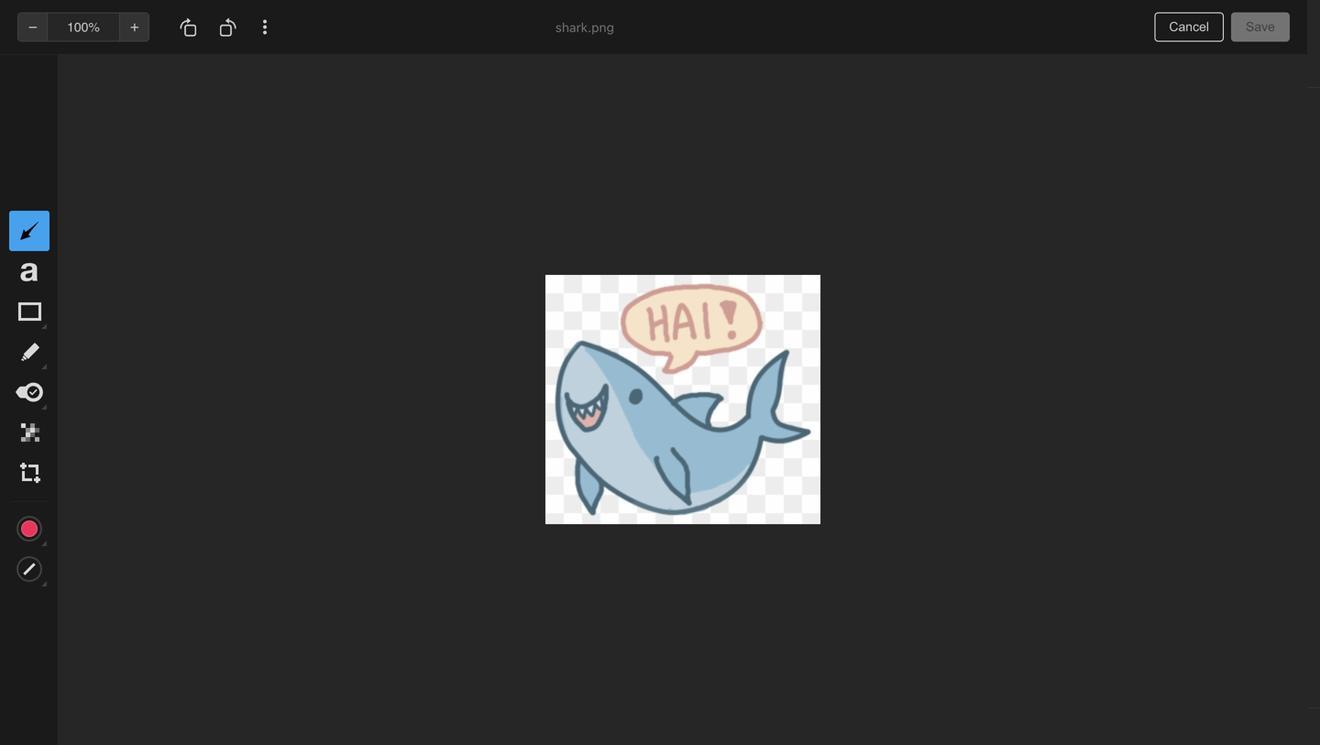 Task type: describe. For each thing, give the bounding box(es) containing it.
notes link
[[0, 173, 219, 203]]

settings image
[[187, 15, 209, 37]]

new button
[[11, 96, 209, 129]]

tags
[[41, 279, 69, 295]]

font family image
[[638, 51, 724, 77]]

alignment image
[[1088, 51, 1134, 77]]

note window element
[[0, 0, 1321, 746]]

tree containing home
[[0, 144, 220, 645]]

Note Editor text field
[[0, 0, 1321, 746]]

highlight image
[[912, 51, 957, 77]]

expand note image
[[233, 11, 255, 33]]

only
[[1146, 15, 1172, 29]]

font size image
[[728, 51, 774, 77]]

heading level image
[[539, 51, 634, 77]]

share button
[[1210, 7, 1277, 37]]

new
[[40, 105, 67, 120]]

with
[[86, 309, 111, 324]]

shared with me
[[40, 309, 132, 324]]

you
[[1175, 15, 1195, 29]]

tags button
[[0, 272, 219, 302]]

shared
[[40, 309, 82, 324]]

only you
[[1146, 15, 1195, 29]]



Task type: vqa. For each thing, say whether or not it's contained in the screenshot.
Tags
yes



Task type: locate. For each thing, give the bounding box(es) containing it.
tasks
[[40, 210, 74, 225]]

home
[[40, 151, 75, 166]]

trash
[[40, 349, 73, 364]]

more image
[[1197, 51, 1253, 77]]

font color image
[[779, 51, 824, 77]]

me
[[114, 309, 132, 324]]

notebooks link
[[0, 243, 219, 272]]

notebooks
[[41, 250, 106, 265]]

expand notebooks image
[[5, 250, 19, 265]]

tasks button
[[0, 203, 219, 232]]

notes
[[40, 180, 75, 195]]

home link
[[0, 144, 220, 173]]

insert image
[[232, 51, 315, 77]]

shared with me link
[[0, 302, 219, 331]]

tree
[[0, 144, 220, 645]]

share
[[1225, 14, 1261, 29]]

None search field
[[24, 53, 196, 86]]

trash link
[[0, 342, 219, 371]]

Search text field
[[24, 53, 196, 86]]



